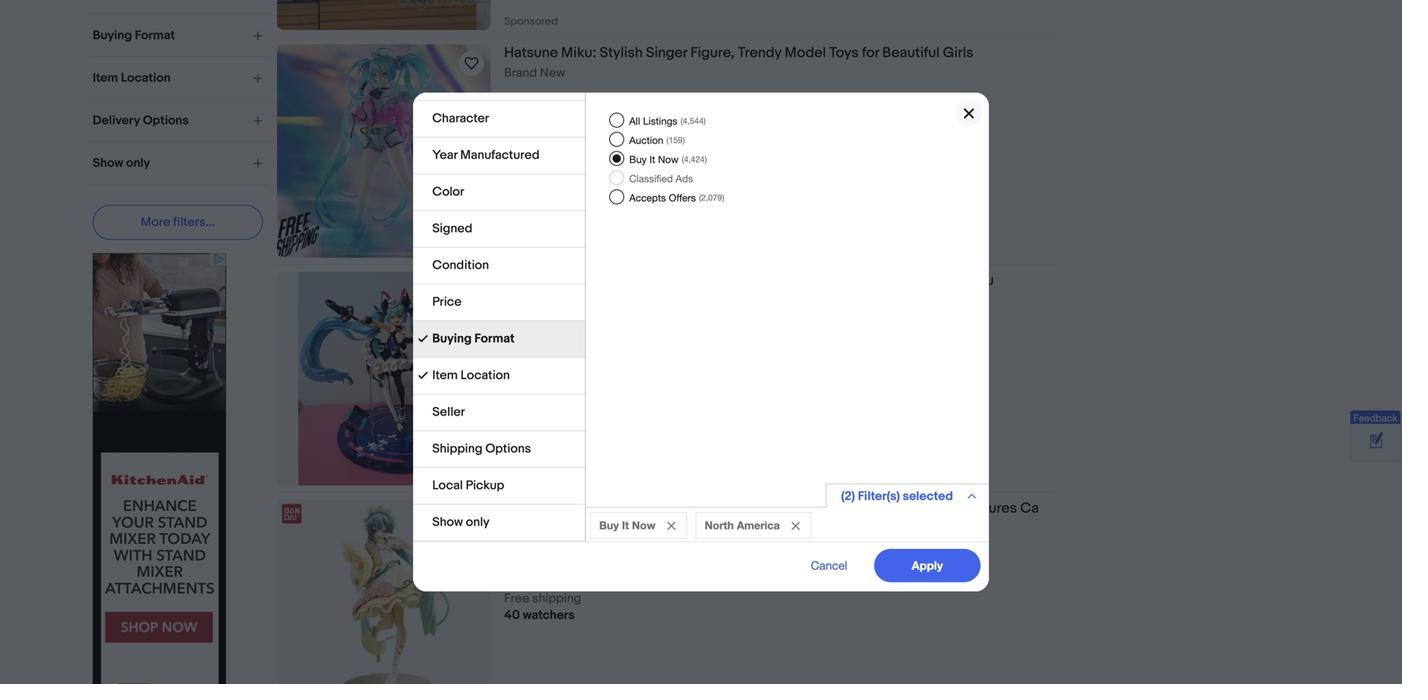 Task type: vqa. For each thing, say whether or not it's contained in the screenshot.
the left Now
yes



Task type: locate. For each thing, give the bounding box(es) containing it.
0 vertical spatial miku
[[690, 272, 722, 290]]

0 horizontal spatial figure
[[673, 500, 714, 518]]

(2) inside dropdown button
[[842, 489, 855, 504]]

watch new hatsune miku anime figure fairy mirror sleeping beauty peripheral figures ca image
[[462, 509, 482, 529]]

new right brand
[[540, 66, 565, 81]]

watchers right 40
[[523, 608, 575, 623]]

 (4,424) Items text field
[[680, 154, 707, 164]]

buy
[[630, 153, 647, 165], [504, 347, 525, 362], [600, 519, 619, 532]]

1 vertical spatial it
[[528, 347, 536, 362]]

more filters...
[[141, 215, 215, 230]]

new inside "hatsune miku: stylish singer figure, trendy model toys for beautiful girls brand new"
[[540, 66, 565, 81]]

aaaaachoice
[[724, 554, 797, 569]]

1 vertical spatial (2)
[[800, 554, 813, 569]]

singer
[[646, 44, 688, 62]]

filters...
[[173, 215, 215, 230]]

advertisement element
[[93, 253, 226, 685]]

0 vertical spatial new
[[540, 66, 565, 81]]

vocaloid
[[572, 272, 630, 290]]

1 vertical spatial miku
[[594, 500, 625, 518]]

shipping inside free shipping last one 9 watchers
[[533, 136, 582, 151]]

0 vertical spatial free
[[504, 136, 530, 151]]

tab inside dialog
[[413, 64, 585, 101]]

0 vertical spatial hatsune
[[504, 44, 558, 62]]

girls
[[943, 44, 974, 62]]

buy inside buy it now free shipping
[[504, 347, 525, 362]]

dialog containing character
[[0, 0, 1403, 685]]

pickup
[[466, 478, 505, 493]]

2 vertical spatial new
[[504, 500, 533, 518]]

$36.98
[[504, 95, 572, 121]]

new
[[540, 66, 565, 81], [504, 275, 528, 288], [504, 500, 533, 518]]

new down pickup
[[504, 500, 533, 518]]

1 vertical spatial buy
[[504, 347, 525, 362]]

format
[[475, 331, 515, 347]]

1 vertical spatial figure
[[673, 500, 714, 518]]

(2) left 100%
[[800, 554, 813, 569]]

free for free shipping 40 watchers
[[504, 592, 530, 607]]

1 vertical spatial watchers
[[523, 608, 575, 623]]

remove filter - item location - north america image
[[792, 522, 800, 531]]

0 horizontal spatial miku
[[594, 500, 625, 518]]

2 vertical spatial now
[[632, 519, 656, 532]]

2 vertical spatial buy
[[600, 519, 619, 532]]

buy down format
[[504, 347, 525, 362]]

0 horizontal spatial now
[[538, 347, 564, 362]]

filter applied image left "item"
[[418, 371, 428, 381]]

(2,079)
[[699, 193, 725, 202]]

mirror
[[750, 500, 789, 518]]

watchers down one
[[515, 169, 567, 184]]

miku left f:nex
[[690, 272, 722, 290]]

0 vertical spatial filter applied image
[[418, 334, 428, 344]]

watchers
[[515, 169, 567, 184], [523, 608, 575, 623]]

shipping
[[533, 136, 582, 151], [533, 364, 582, 379], [533, 592, 582, 607]]

listing
[[530, 275, 569, 288]]

dialog
[[0, 0, 1403, 685]]

2 shipping from the top
[[533, 364, 582, 379]]

it
[[650, 153, 656, 165], [528, 347, 536, 362], [622, 519, 629, 532]]

local
[[433, 478, 463, 493]]

1 vertical spatial filter applied image
[[418, 371, 428, 381]]

1 horizontal spatial figure
[[789, 272, 829, 290]]

1 vertical spatial free
[[504, 364, 530, 379]]

3 shipping from the top
[[533, 592, 582, 607]]

fairy
[[717, 500, 747, 518]]

last
[[504, 153, 528, 168]]

2 horizontal spatial now
[[658, 153, 679, 165]]

new hatsune miku anime figure fairy mirror sleeping beauty peripheral figures ca heading
[[504, 500, 1040, 518]]

2 vertical spatial shipping
[[533, 592, 582, 607]]

watch hatsune miku: stylish singer figure, trendy model toys for beautiful girls image
[[462, 53, 482, 73]]

options
[[486, 442, 531, 457]]

2 horizontal spatial it
[[650, 153, 656, 165]]

buy down auction
[[630, 153, 647, 165]]

now inside buy it now free shipping
[[538, 347, 564, 362]]

1 filter applied image from the top
[[418, 334, 428, 344]]

free inside free shipping last one 9 watchers
[[504, 136, 530, 151]]

free
[[504, 136, 530, 151], [504, 364, 530, 379], [504, 592, 530, 607]]

miku up buy it now
[[594, 500, 625, 518]]

miku
[[690, 272, 722, 290], [594, 500, 625, 518]]

free inside buy it now free shipping
[[504, 364, 530, 379]]

1 free from the top
[[504, 136, 530, 151]]

show only
[[433, 515, 490, 530]]

manufactured
[[461, 148, 540, 163]]

0 vertical spatial (2)
[[842, 489, 855, 504]]

figure up remove filter - buying format - buy it now 'icon'
[[673, 500, 714, 518]]

0 horizontal spatial (2)
[[800, 554, 813, 569]]

watchers inside free shipping 40 watchers
[[523, 608, 575, 623]]

2 vertical spatial it
[[622, 519, 629, 532]]

1 horizontal spatial buy
[[600, 519, 619, 532]]

sleeping
[[792, 500, 850, 518]]

apply
[[912, 559, 944, 573]]

feedback
[[1354, 412, 1398, 424]]

only
[[466, 515, 490, 530]]

beauty
[[853, 500, 898, 518]]

watchers inside free shipping last one 9 watchers
[[515, 169, 567, 184]]

free up 40
[[504, 592, 530, 607]]

1 vertical spatial shipping
[[533, 364, 582, 379]]

(2)
[[842, 489, 855, 504], [800, 554, 813, 569]]

tab list
[[413, 0, 585, 542]]

figures
[[970, 500, 1018, 518]]

1 vertical spatial new
[[504, 275, 528, 288]]

new hatsune miku anime figure fairy mirror sleeping beauty peripheral figures ca
[[504, 500, 1040, 518]]

0 horizontal spatial buy
[[504, 347, 525, 362]]

vocaloid hatsune miku f:nex 1/7 figure magical mirai 2019 furyu heading
[[504, 272, 994, 290]]

0 vertical spatial it
[[650, 153, 656, 165]]

buying format
[[433, 331, 515, 347]]

0 vertical spatial now
[[658, 153, 679, 165]]

0 horizontal spatial it
[[528, 347, 536, 362]]

1 horizontal spatial miku
[[690, 272, 722, 290]]

tab
[[413, 64, 585, 101]]

0 vertical spatial shipping
[[533, 136, 582, 151]]

accepts
[[630, 192, 666, 204]]

now for (4,424)
[[658, 153, 679, 165]]

it inside buy it now free shipping
[[528, 347, 536, 362]]

buy for buy it now
[[600, 519, 619, 532]]

figure
[[789, 272, 829, 290], [673, 500, 714, 518]]

3 free from the top
[[504, 592, 530, 607]]

signed
[[433, 221, 473, 236]]

now
[[658, 153, 679, 165], [538, 347, 564, 362], [632, 519, 656, 532]]

0 vertical spatial watchers
[[515, 169, 567, 184]]

2 vertical spatial hatsune
[[536, 500, 590, 518]]

new left listing
[[504, 275, 528, 288]]

condition
[[433, 258, 489, 273]]

ca
[[1021, 500, 1040, 518]]

new for listing
[[504, 275, 528, 288]]

free inside free shipping 40 watchers
[[504, 592, 530, 607]]

2 filter applied image from the top
[[418, 371, 428, 381]]

all listings (4,544)
[[630, 115, 706, 127]]

filter applied image
[[418, 334, 428, 344], [418, 371, 428, 381]]

 (4,544) Items text field
[[679, 116, 706, 125]]

aaaaachoice (2) 100%
[[724, 554, 847, 569]]

2 horizontal spatial buy
[[630, 153, 647, 165]]

9
[[504, 169, 512, 184]]

shipping inside free shipping 40 watchers
[[533, 592, 582, 607]]

hatsune miku: stylish singer figure, trendy model toys for beautiful girls brand new
[[504, 44, 974, 81]]

2 vertical spatial free
[[504, 592, 530, 607]]

color
[[433, 185, 465, 200]]

buy left remove filter - buying format - buy it now 'icon'
[[600, 519, 619, 532]]

filter applied image inside "item location" 'tab'
[[418, 371, 428, 381]]

north
[[705, 519, 734, 532]]

1 shipping from the top
[[533, 136, 582, 151]]

0 vertical spatial buy
[[630, 153, 647, 165]]

1 horizontal spatial (2)
[[842, 489, 855, 504]]

new hatsune miku anime figure fairy mirror sleeping beauty peripheral figures ca link
[[504, 500, 1055, 521]]

year manufactured
[[433, 148, 540, 163]]

now for free
[[538, 347, 564, 362]]

filter applied image left buying
[[418, 334, 428, 344]]

brand
[[504, 66, 537, 81]]

(2) left filter(s)
[[842, 489, 855, 504]]

cancel button
[[793, 549, 866, 583]]

1 vertical spatial now
[[538, 347, 564, 362]]

free down buying format tab at the left of the page
[[504, 364, 530, 379]]

figure right 1/7
[[789, 272, 829, 290]]

hatsune
[[504, 44, 558, 62], [633, 272, 687, 290], [536, 500, 590, 518]]

mirai
[[887, 272, 918, 290]]

(2) filter(s) selected button
[[826, 483, 989, 509]]

buy it now free shipping
[[504, 347, 582, 379]]

free shipping last one 9 watchers
[[504, 136, 582, 184]]

2 free from the top
[[504, 364, 530, 379]]

buying
[[433, 331, 472, 347]]

filter applied image inside buying format tab
[[418, 334, 428, 344]]

tab list containing character
[[413, 0, 585, 542]]

free up last
[[504, 136, 530, 151]]

new inside the new listing vocaloid hatsune miku f:nex 1/7 figure magical mirai 2019 furyu
[[504, 275, 528, 288]]

buy for buy it now free shipping
[[504, 347, 525, 362]]



Task type: describe. For each thing, give the bounding box(es) containing it.
100%
[[816, 554, 847, 569]]

character
[[433, 111, 489, 126]]

$189.99
[[504, 323, 578, 349]]

figure,
[[691, 44, 735, 62]]

shipping
[[433, 442, 483, 457]]

free for free shipping last one 9 watchers
[[504, 136, 530, 151]]

local pickup
[[433, 478, 505, 493]]

filter applied image for buying
[[418, 334, 428, 344]]

(4,544)
[[681, 116, 706, 125]]

watch vocaloid hatsune miku f:nex 1/7 figure magical mirai 2019 furyu image
[[462, 281, 482, 301]]

accepts offers (2,079)
[[630, 192, 725, 204]]

stylish
[[600, 44, 643, 62]]

item location
[[433, 368, 510, 383]]

offers
[[669, 192, 696, 204]]

beautiful
[[883, 44, 940, 62]]

auction (159)
[[630, 134, 685, 146]]

auction
[[630, 134, 664, 146]]

it for (4,424)
[[650, 153, 656, 165]]

all
[[630, 115, 641, 127]]

1/7
[[765, 272, 785, 290]]

shipping for free shipping last one 9 watchers
[[533, 136, 582, 151]]

1 horizontal spatial now
[[632, 519, 656, 532]]

official sega hatsune miku preciality ver. plush 12" nesoberi doll usa seller image
[[277, 0, 491, 30]]

america
[[737, 519, 780, 532]]

hatsune miku: stylish singer figure, trendy model toys for beautiful girls heading
[[504, 44, 974, 62]]

trendy
[[738, 44, 782, 62]]

item
[[433, 368, 458, 383]]

filter applied image for item
[[418, 371, 428, 381]]

cancel
[[811, 559, 848, 573]]

peripheral
[[901, 500, 966, 518]]

 (2,079) Items text field
[[697, 193, 725, 202]]

shipping for free shipping 40 watchers
[[533, 592, 582, 607]]

free shipping 40 watchers
[[504, 592, 582, 623]]

seller
[[433, 405, 465, 420]]

(4,424)
[[682, 154, 707, 164]]

north america
[[705, 519, 780, 532]]

hatsune inside "hatsune miku: stylish singer figure, trendy model toys for beautiful girls brand new"
[[504, 44, 558, 62]]

new for hatsune
[[504, 500, 533, 518]]

for
[[862, 44, 880, 62]]

one
[[531, 153, 552, 168]]

selected
[[903, 489, 954, 504]]

tab list inside dialog
[[413, 0, 585, 542]]

apply button
[[875, 549, 981, 583]]

hatsune miku: stylish singer figure, trendy model toys for beautiful girls link
[[504, 44, 1055, 66]]

shipping inside buy it now free shipping
[[533, 364, 582, 379]]

miku:
[[561, 44, 597, 62]]

hatsune miku: stylish singer figure, trendy model toys for beautiful girls image
[[277, 44, 491, 258]]

new listing vocaloid hatsune miku f:nex 1/7 figure magical mirai 2019 furyu
[[504, 272, 994, 290]]

location
[[461, 368, 510, 383]]

f:nex
[[725, 272, 762, 290]]

vocaloid hatsune miku f:nex 1/7 figure magical mirai 2019 furyu image
[[299, 272, 470, 486]]

 (159) Items text field
[[665, 135, 685, 145]]

more
[[141, 215, 170, 230]]

year
[[433, 148, 458, 163]]

item location tab
[[413, 358, 585, 395]]

more filters... button
[[93, 205, 263, 240]]

it for free
[[528, 347, 536, 362]]

(159)
[[667, 135, 685, 145]]

1 vertical spatial hatsune
[[633, 272, 687, 290]]

toys
[[830, 44, 859, 62]]

buying format tab
[[413, 321, 585, 358]]

0 vertical spatial figure
[[789, 272, 829, 290]]

model
[[785, 44, 826, 62]]

buy it now
[[600, 519, 656, 532]]

magical
[[832, 272, 884, 290]]

new hatsune miku anime figure fairy mirror sleeping beauty peripheral figures ca image
[[277, 500, 491, 685]]

40
[[504, 608, 520, 623]]

(2) filter(s) selected
[[842, 489, 954, 504]]

furyu
[[955, 272, 994, 290]]

1 horizontal spatial it
[[622, 519, 629, 532]]

show
[[433, 515, 463, 530]]

price
[[433, 295, 462, 310]]

remove filter - buying format - buy it now image
[[668, 522, 676, 531]]

anime
[[628, 500, 670, 518]]

listings
[[643, 115, 678, 127]]

shipping options
[[433, 442, 531, 457]]

buy it now (4,424)
[[630, 153, 707, 165]]

filter(s)
[[858, 489, 900, 504]]

buy for buy it now (4,424)
[[630, 153, 647, 165]]

2019
[[922, 272, 951, 290]]



